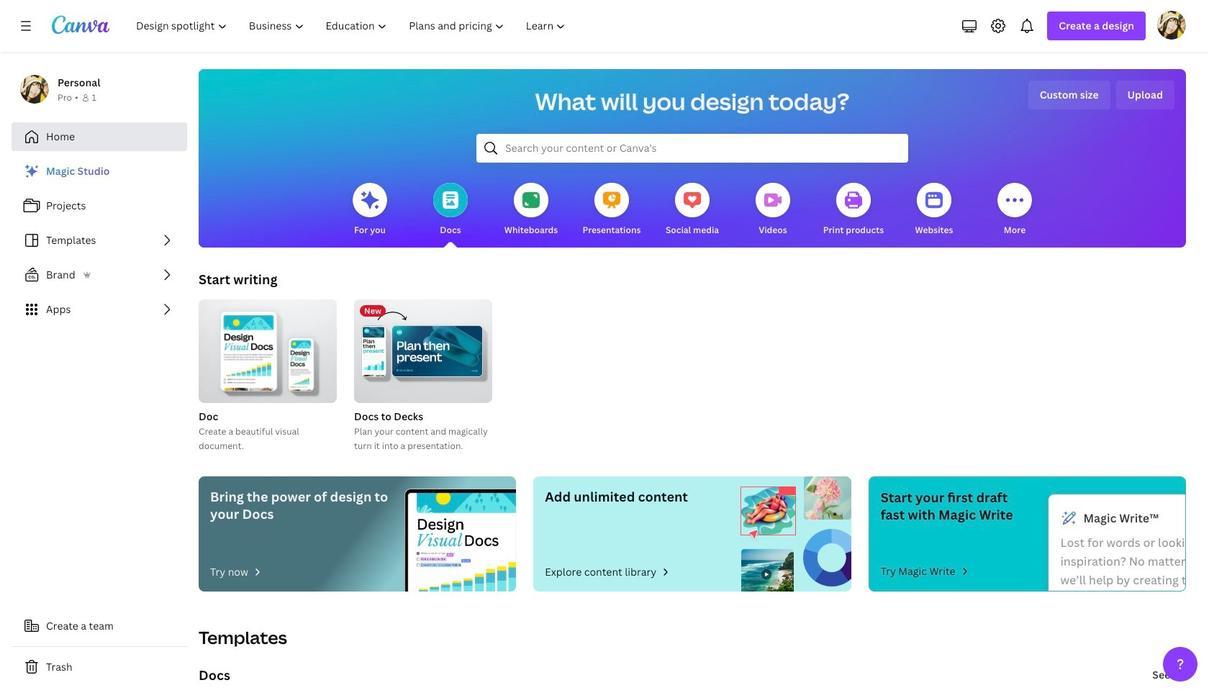 Task type: vqa. For each thing, say whether or not it's contained in the screenshot.
Stephanie Aranda image
yes



Task type: locate. For each thing, give the bounding box(es) containing it.
None search field
[[477, 134, 909, 163]]

top level navigation element
[[127, 12, 578, 40]]

list
[[12, 157, 187, 324]]

group
[[199, 294, 337, 454], [199, 294, 337, 403], [354, 300, 492, 454]]



Task type: describe. For each thing, give the bounding box(es) containing it.
Search search field
[[505, 135, 880, 162]]

stephanie aranda image
[[1158, 11, 1187, 40]]



